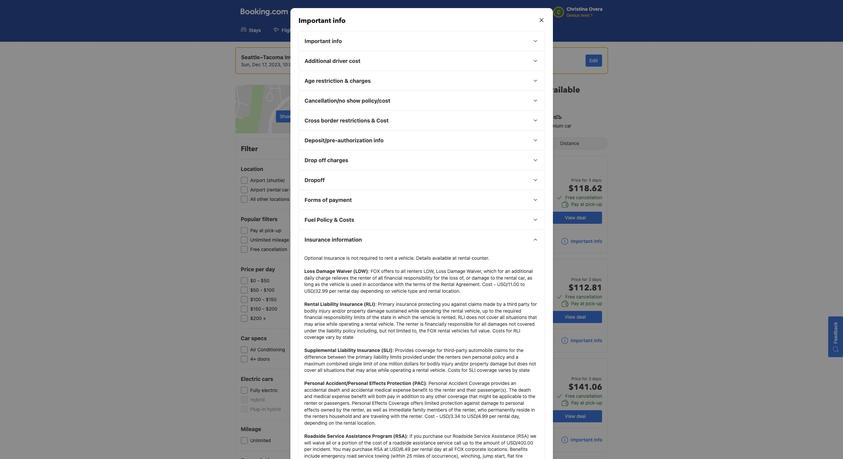 Task type: vqa. For each thing, say whether or not it's contained in the screenshot.
VIEW DROP-OFF INSTRUCTIONS button
no



Task type: locate. For each thing, give the bounding box(es) containing it.
1 vertical spatial under
[[423, 354, 436, 360]]

0 vertical spatial car
[[367, 27, 375, 33]]

0 vertical spatial $50
[[261, 278, 270, 283]]

2 renter, from the left
[[462, 407, 476, 413]]

which inside the : fox offers to all renters ldw, loss damage waiver, which for an additional daily charge relieves the renter of all financial responsibility for the loss of, or damage to the rental car, as long as the vehicle is used in accordance with the terms of the rental agreement. cost - usd/11.00 to usd/32.99 per rental day depending on vehicle type and rental location.
[[484, 268, 496, 274]]

0 vertical spatial medical
[[375, 387, 391, 393]]

1 vertical spatial vehicle
[[391, 288, 407, 294]]

1 vertical spatial medical
[[314, 394, 330, 399]]

(rsa) up roadside
[[393, 433, 407, 439]]

required down third
[[503, 308, 521, 314]]

1 horizontal spatial the
[[509, 387, 517, 393]]

coverage inside : primary insurance protecting you against claims made by a third party for bodily injury and/or property damage sustained while operating the rental vehicle, up to the required financial responsibility limits of the state in which the vehicle is rented. rli does not cover all situations that may arise while operating a rental vehicle. the renter is financially responsible for all damages not covered under the liability policy including, but not limited to, the fox rental vehicles full value. costs for rli coverage vary by state
[[304, 334, 324, 340]]

bus
[[442, 317, 449, 323], [442, 417, 449, 422]]

: inside : if you purchase our roadside service assistance (rsa) we will waive all or a portion of the cost of a roadside assistance service call up to the amount of usd/400.00 per incident. you may purchase rsa at usd/6.49 per rental day at all fox corporate locations. benefits include emergency road service towing (within 25 miles of occurrence), winching, jump start, flat t
[[407, 433, 408, 439]]

you inside : primary insurance protecting you against claims made by a third party for bodily injury and/or property damage sustained while operating the rental vehicle, up to the required financial responsibility limits of the state in which the vehicle is rented. rli does not cover all situations that may arise while operating a rental vehicle. the renter is financially responsible for all damages not covered under the liability policy including, but not limited to, the fox rental vehicles full value. costs for rli coverage vary by state
[[442, 301, 450, 307]]

offers inside ": personal accident coverage provides an accidental death and accidental medical expense benefit to the renter and their passenger(s). the death and medical expense benefit will both pay in addition to any other coverage that might be applicable to the renter or passengers. personal effects coverage offers limited protection against damage to personal effects owned by the renter, as well as immediate family members of the renter, who permanently reside in the renters household and are traveling with the renter. cost - usd/3.34 to usd/4.99 per rental day, depending on the rental location."
[[411, 400, 423, 406]]

1 vertical spatial but
[[509, 361, 516, 366]]

which
[[484, 268, 496, 274], [398, 315, 410, 320]]

tacoma for $141.06
[[445, 409, 462, 415]]

by inside : provides coverage for third-party automobile claims for the difference between the primary liability limits provided under the renters own personal policy and a maximum combined single limit of one million dollars for bodily injury and/or property damage but does not cover all situations that may arise while operating a rental vehicle. costs for sli coverage varies by state
[[512, 367, 518, 373]]

& inside cross border restrictions & cost dropdown button
[[371, 117, 375, 124]]

1 days: from the top
[[592, 178, 602, 183]]

3 important info button from the top
[[561, 437, 602, 443]]

explorer
[[452, 366, 468, 371]]

of,
[[459, 275, 465, 281]]

to inside : if you purchase our roadside service assistance (rsa) we will waive all or a portion of the cost of a roadside assistance service call up to the amount of usd/400.00 per incident. you may purchase rsa at usd/6.49 per rental day at all fox corporate locations. benefits include emergency road service towing (within 25 miles of occurrence), winching, jump start, flat t
[[469, 440, 474, 446]]

2 accidental from the left
[[351, 387, 373, 393]]

show on map
[[280, 113, 309, 119]]

in right pay
[[396, 394, 400, 399]]

vehicle,
[[464, 308, 481, 314]]

1 horizontal spatial assistance
[[491, 433, 515, 439]]

0 horizontal spatial filters
[[262, 216, 278, 222]]

free for $141.06
[[565, 393, 575, 399]]

0 horizontal spatial and/or
[[332, 308, 346, 314]]

seattle-tacoma international airport button down protection
[[427, 409, 508, 415]]

1 horizontal spatial will
[[368, 394, 375, 399]]

- left usd/11.00
[[494, 282, 496, 287]]

seats right 7 on the bottom of the page
[[439, 379, 451, 385]]

between
[[327, 354, 346, 360]]

party inside : primary insurance protecting you against claims made by a third party for bodily injury and/or property damage sustained while operating the rental vehicle, up to the required financial responsibility limits of the state in which the vehicle is rented. rli does not cover all situations that may arise while operating a rental vehicle. the renter is financially responsible for all damages not covered under the liability policy including, but not limited to, the fox rental vehicles full value. costs for rli coverage vary by state
[[518, 301, 530, 307]]

3 product card group from the top
[[362, 358, 608, 452]]

edit
[[590, 58, 598, 63]]

responsibility up terms
[[404, 275, 432, 281]]

2 service from the left
[[474, 433, 490, 439]]

portion
[[342, 440, 357, 446]]

does inside : provides coverage for third-party automobile claims for the difference between the primary liability limits provided under the renters own personal policy and a maximum combined single limit of one million dollars for bodily injury and/or property damage but does not cover all situations that may arise while operating a rental vehicle. costs for sli coverage varies by state
[[517, 361, 528, 366]]

damage inside : primary insurance protecting you against claims made by a third party for bodily injury and/or property damage sustained while operating the rental vehicle, up to the required financial responsibility limits of the state in which the vehicle is rented. rli does not cover all situations that may arise while operating a rental vehicle. the renter is financially responsible for all damages not covered under the liability policy including, but not limited to, the fox rental vehicles full value. costs for rli coverage vary by state
[[367, 308, 384, 314]]

0 horizontal spatial on
[[293, 113, 299, 119]]

deal down $118.62
[[577, 215, 586, 220]]

while inside : provides coverage for third-party automobile claims for the difference between the primary liability limits provided under the renters own personal policy and a maximum combined single limit of one million dollars for bodily injury and/or property damage but does not cover all situations that may arise while operating a rental vehicle. costs for sli coverage varies by state
[[378, 367, 389, 373]]

costs inside dropdown button
[[339, 217, 354, 223]]

insurance up optional
[[304, 237, 330, 243]]

3 view deal from the top
[[565, 413, 586, 419]]

seattle-tacoma international airport shuttle bus for $141.06
[[427, 409, 508, 422]]

seattle–tacoma for seattle–tacoma international airport: 283 cars available
[[362, 84, 422, 96]]

cancellation for $141.06
[[576, 393, 602, 399]]

car rentals
[[367, 27, 392, 33]]

cost inside : if you purchase our roadside service assistance (rsa) we will waive all or a portion of the cost of a roadside assistance service call up to the amount of usd/400.00 per incident. you may purchase rsa at usd/6.49 per rental day at all fox corporate locations. benefits include emergency road service towing (within 25 miles of occurrence), winching, jump start, flat t
[[372, 440, 382, 446]]

offers inside the : fox offers to all renters ldw, loss damage waiver, which for an additional daily charge relieves the renter of all financial responsibility for the loss of, or damage to the rental car, as long as the vehicle is used in accordance with the terms of the rental agreement. cost - usd/11.00 to usd/32.99 per rental day depending on vehicle type and rental location.
[[381, 268, 394, 274]]

2023,
[[269, 62, 282, 67]]

party right third
[[518, 301, 530, 307]]

1 vertical spatial rli
[[513, 328, 520, 333]]

cancellation down $118.62
[[576, 195, 602, 200]]

vehicle inside : primary insurance protecting you against claims made by a third party for bodily injury and/or property damage sustained while operating the rental vehicle, up to the required financial responsibility limits of the state in which the vehicle is rented. rli does not cover all situations that may arise while operating a rental vehicle. the renter is financially responsible for all damages not covered under the liability policy including, but not limited to, the fox rental vehicles full value. costs for rli coverage vary by state
[[420, 315, 435, 320]]

a
[[394, 255, 397, 261], [503, 301, 506, 307], [361, 321, 363, 327], [516, 354, 518, 360], [412, 367, 415, 373], [338, 440, 340, 446], [389, 440, 391, 446]]

2 seattle-tacoma international airport button from the top
[[427, 409, 508, 415]]

for
[[582, 178, 588, 183], [498, 268, 504, 274], [434, 275, 440, 281], [582, 277, 588, 282], [531, 301, 537, 307], [474, 321, 480, 327], [506, 328, 512, 333], [436, 348, 442, 353], [509, 348, 515, 353], [420, 361, 426, 366], [461, 367, 468, 373], [582, 376, 588, 381]]

0 vertical spatial rental
[[441, 282, 454, 287]]

2 assistance from the left
[[491, 433, 515, 439]]

1 vertical spatial which
[[398, 315, 410, 320]]

1 vertical spatial bodily
[[427, 361, 440, 366]]

1 vertical spatial claims
[[494, 348, 508, 353]]

1 deal from the top
[[577, 215, 586, 220]]

1 bus from the top
[[442, 317, 449, 323]]

1 horizontal spatial damage
[[447, 268, 465, 274]]

towing
[[375, 453, 389, 459]]

reside
[[517, 407, 530, 413]]

& inside age restriction & charges dropdown button
[[344, 78, 348, 84]]

in inside the : fox offers to all renters ldw, loss damage waiver, which for an additional daily charge relieves the renter of all financial responsibility for the loss of, or damage to the rental car, as long as the vehicle is used in accordance with the terms of the rental agreement. cost - usd/11.00 to usd/32.99 per rental day depending on vehicle type and rental location.
[[363, 282, 366, 287]]

pick- for $141.06
[[586, 400, 597, 406]]

2 vertical spatial day
[[434, 446, 442, 452]]

automatic for $112.81
[[495, 280, 517, 285]]

will inside ": personal accident coverage provides an accidental death and accidental medical expense benefit to the renter and their passenger(s). the death and medical expense benefit will both pay in addition to any other coverage that might be applicable to the renter or passengers. personal effects coverage offers limited protection against damage to personal effects owned by the renter, as well as immediate family members of the renter, who permanently reside in the renters household and are traveling with the renter. cost - usd/3.34 to usd/4.99 per rental day, depending on the rental location."
[[368, 394, 375, 399]]

on inside the : fox offers to all renters ldw, loss damage waiver, which for an additional daily charge relieves the renter of all financial responsibility for the loss of, or damage to the rental car, as long as the vehicle is used in accordance with the terms of the rental agreement. cost - usd/11.00 to usd/32.99 per rental day depending on vehicle type and rental location.
[[385, 288, 390, 294]]

premium car
[[544, 123, 572, 129]]

0 vertical spatial that
[[528, 315, 537, 320]]

at down $118.62
[[580, 201, 585, 207]]

0 vertical spatial party
[[518, 301, 530, 307]]

2 shuttle from the top
[[427, 417, 441, 422]]

international inside the seattle–tacoma international airport sun, dec 17, 2023, 10:00 am
[[285, 54, 318, 60]]

0 horizontal spatial responsibility
[[324, 315, 352, 320]]

2 important info button from the top
[[561, 337, 602, 344]]

tacoma
[[445, 310, 462, 316], [445, 409, 462, 415]]

at down popular filters
[[259, 228, 264, 233]]

$50 down $0 in the left of the page
[[250, 287, 259, 293]]

- for $50
[[257, 278, 260, 283]]

or inside : if you purchase our roadside service assistance (rsa) we will waive all or a portion of the cost of a roadside assistance service call up to the amount of usd/400.00 per incident. you may purchase rsa at usd/6.49 per rental day at all fox corporate locations. benefits include emergency road service towing (within 25 miles of occurrence), winching, jump start, flat t
[[332, 440, 337, 446]]

1 horizontal spatial does
[[517, 361, 528, 366]]

personal
[[304, 380, 324, 386], [428, 380, 447, 386], [352, 400, 371, 406]]

you
[[442, 301, 450, 307], [414, 433, 421, 439]]

fox inside : primary insurance protecting you against claims made by a third party for bodily injury and/or property damage sustained while operating the rental vehicle, up to the required financial responsibility limits of the state in which the vehicle is rented. rli does not cover all situations that may arise while operating a rental vehicle. the renter is financially responsible for all damages not covered under the liability policy including, but not limited to, the fox rental vehicles full value. costs for rli coverage vary by state
[[427, 328, 437, 333]]

free cancellation for $118.62
[[565, 195, 602, 200]]

1 vertical spatial depending
[[304, 420, 327, 426]]

bodily inside : provides coverage for third-party automobile claims for the difference between the primary liability limits provided under the renters own personal policy and a maximum combined single limit of one million dollars for bodily injury and/or property damage but does not cover all situations that may arise while operating a rental vehicle. costs for sli coverage varies by state
[[427, 361, 440, 366]]

cancellation down $141.06
[[576, 393, 602, 399]]

1 important info button from the top
[[561, 238, 602, 245]]

3 for $118.62
[[589, 178, 591, 183]]

all up value. at bottom
[[482, 321, 486, 327]]

1 vertical spatial $100
[[250, 297, 261, 302]]

miles
[[413, 453, 425, 459]]

1 vertical spatial +
[[263, 315, 266, 321]]

1 3 from the top
[[589, 178, 591, 183]]

bag for 1 small bag
[[511, 388, 519, 394]]

2 product card group from the top
[[362, 259, 608, 353]]

optional insurance is not required to rent a vehicle. details available at rental counter.
[[304, 255, 489, 261]]

unlimited
[[495, 199, 515, 205], [250, 237, 271, 243], [435, 299, 456, 304], [435, 398, 456, 404], [250, 438, 271, 443]]

1 vertical spatial while
[[326, 321, 337, 327]]

pick-up date element
[[241, 61, 338, 68]]

injury down rental liability insurance (rli)
[[319, 308, 331, 314]]

we
[[530, 433, 536, 439]]

damage
[[316, 268, 335, 274], [447, 268, 465, 274]]

1 (rsa) from the left
[[393, 433, 407, 439]]

view deal button for $118.62
[[549, 212, 602, 224]]

1 vertical spatial personal
[[505, 400, 524, 406]]

1 vertical spatial policy
[[492, 354, 505, 360]]

per up miles
[[412, 446, 419, 452]]

0 horizontal spatial injury
[[319, 308, 331, 314]]

1 vertical spatial bus
[[442, 417, 449, 422]]

$150
[[266, 297, 277, 302], [250, 306, 261, 312]]

3 3 from the top
[[589, 376, 591, 381]]

1 vertical spatial expense
[[332, 394, 350, 399]]

renter inside : primary insurance protecting you against claims made by a third party for bodily injury and/or property damage sustained while operating the rental vehicle, up to the required financial responsibility limits of the state in which the vehicle is rented. rli does not cover all situations that may arise while operating a rental vehicle. the renter is financially responsible for all damages not covered under the liability policy including, but not limited to, the fox rental vehicles full value. costs for rli coverage vary by state
[[406, 321, 419, 327]]

1 vertical spatial cover
[[304, 367, 316, 373]]

0 vertical spatial purchase
[[423, 433, 443, 439]]

liability up between
[[337, 348, 356, 353]]

service right "road"
[[358, 453, 373, 459]]

day inside the : fox offers to all renters ldw, loss damage waiver, which for an additional daily charge relieves the renter of all financial responsibility for the loss of, or damage to the rental car, as long as the vehicle is used in accordance with the terms of the rental agreement. cost - usd/11.00 to usd/32.99 per rental day depending on vehicle type and rental location.
[[351, 288, 359, 294]]

include inside : if you purchase our roadside service assistance (rsa) we will waive all or a portion of the cost of a roadside assistance service call up to the amount of usd/400.00 per incident. you may purchase rsa at usd/6.49 per rental day at all fox corporate locations. benefits include emergency road service towing (within 25 miles of occurrence), winching, jump start, flat t
[[304, 453, 320, 459]]

similar for $112.81
[[488, 267, 500, 272]]

1 view deal from the top
[[565, 215, 586, 220]]

personal inside ": personal accident coverage provides an accidental death and accidental medical expense benefit to the renter and their passenger(s). the death and medical expense benefit will both pay in addition to any other coverage that might be applicable to the renter or passengers. personal effects coverage offers limited protection against damage to personal effects owned by the renter, as well as immediate family members of the renter, who permanently reside in the renters household and are traveling with the renter. cost - usd/3.34 to usd/4.99 per rental day, depending on the rental location."
[[505, 400, 524, 406]]

occurrence),
[[432, 453, 459, 459]]

1 horizontal spatial location.
[[442, 288, 460, 294]]

expense
[[393, 387, 411, 393], [332, 394, 350, 399]]

to,
[[412, 328, 418, 333]]

and/or inside : provides coverage for third-party automobile claims for the difference between the primary liability limits provided under the renters own personal policy and a maximum combined single limit of one million dollars for bodily injury and/or property damage but does not cover all situations that may arise while operating a rental vehicle. costs for sli coverage varies by state
[[455, 361, 469, 366]]

airport taxis link
[[444, 23, 491, 38]]

you right if
[[414, 433, 421, 439]]

an up 1 small bag
[[511, 380, 516, 386]]

cost inside the : fox offers to all renters ldw, loss damage waiver, which for an additional daily charge relieves the renter of all financial responsibility for the loss of, or damage to the rental car, as long as the vehicle is used in accordance with the terms of the rental agreement. cost - usd/11.00 to usd/32.99 per rental day depending on vehicle type and rental location.
[[482, 282, 492, 287]]

0 vertical spatial does
[[466, 315, 477, 320]]

- down $0 - $50
[[260, 287, 262, 293]]

service
[[437, 440, 453, 446], [358, 453, 373, 459]]

1 vertical spatial rental
[[304, 301, 319, 307]]

important info button for $141.06
[[561, 437, 602, 443]]

days: up $141.06
[[592, 376, 602, 381]]

with inside the : fox offers to all renters ldw, loss damage waiver, which for an additional daily charge relieves the renter of all financial responsibility for the loss of, or damage to the rental car, as long as the vehicle is used in accordance with the terms of the rental agreement. cost - usd/11.00 to usd/32.99 per rental day depending on vehicle type and rental location.
[[394, 282, 404, 287]]

$200 +
[[250, 315, 266, 321]]

1 vertical spatial property
[[470, 361, 489, 366]]

claims inside : primary insurance protecting you against claims made by a third party for bodily injury and/or property damage sustained while operating the rental vehicle, up to the required financial responsibility limits of the state in which the vehicle is rented. rli does not cover all situations that may arise while operating a rental vehicle. the renter is financially responsible for all damages not covered under the liability policy including, but not limited to, the fox rental vehicles full value. costs for rli coverage vary by state
[[468, 301, 482, 307]]

1 horizontal spatial death
[[518, 387, 531, 393]]

premium
[[544, 123, 563, 129]]

cancellation for $118.62
[[576, 195, 602, 200]]

responsibility down rental liability insurance (rli)
[[324, 315, 352, 320]]

view deal button
[[549, 212, 602, 224], [549, 311, 602, 323], [549, 410, 602, 422]]

all down optional insurance is not required to rent a vehicle. details available at rental counter.
[[401, 268, 406, 274]]

restriction
[[316, 78, 343, 84]]

rental down household
[[344, 420, 356, 426]]

pick-up location element
[[241, 53, 338, 61]]

international up "am"
[[285, 54, 318, 60]]

damage down (rli)
[[367, 308, 384, 314]]

seattle–tacoma up policy/cost
[[362, 84, 422, 96]]

cost
[[376, 117, 389, 124], [482, 282, 492, 287], [425, 413, 435, 419]]

price inside price for 3 days: $118.62
[[571, 178, 581, 183]]

death
[[328, 387, 340, 393], [518, 387, 531, 393]]

by inside ": personal accident coverage provides an accidental death and accidental medical expense benefit to the renter and their passenger(s). the death and medical expense benefit will both pay in addition to any other coverage that might be applicable to the renter or passengers. personal effects coverage offers limited protection against damage to personal effects owned by the renter, as well as immediate family members of the renter, who permanently reside in the renters household and are traveling with the renter. cost - usd/3.34 to usd/4.99 per rental day, depending on the rental location."
[[336, 407, 342, 413]]

1 vertical spatial you
[[414, 433, 421, 439]]

pay at pick-up for $112.81
[[571, 301, 602, 306]]

seattle–tacoma inside the seattle–tacoma international airport sun, dec 17, 2023, 10:00 am
[[241, 54, 283, 60]]

0 vertical spatial car
[[565, 123, 572, 129]]

1 seattle-tacoma international airport shuttle bus from the top
[[427, 310, 508, 323]]

1 horizontal spatial bag
[[511, 388, 519, 394]]

vehicle down relieves
[[329, 282, 345, 287]]

terms
[[413, 282, 426, 287]]

sustained
[[386, 308, 407, 314]]

supplemental
[[304, 348, 336, 353]]

an inside ": personal accident coverage provides an accidental death and accidental medical expense benefit to the renter and their passenger(s). the death and medical expense benefit will both pay in addition to any other coverage that might be applicable to the renter or passengers. personal effects coverage offers limited protection against damage to personal effects owned by the renter, as well as immediate family members of the renter, who permanently reside in the renters household and are traveling with the renter. cost - usd/3.34 to usd/4.99 per rental day, depending on the rental location."
[[511, 380, 516, 386]]

free for $118.62
[[565, 195, 575, 200]]

airport left "day,"
[[493, 409, 508, 415]]

0 vertical spatial seattle-tacoma international airport shuttle bus
[[427, 310, 508, 323]]

info inside deposit/pre-authorization info dropdown button
[[374, 137, 384, 143]]

1 seattle-tacoma international airport button from the top
[[427, 310, 508, 316]]

may down single
[[356, 367, 365, 373]]

but inside : primary insurance protecting you against claims made by a third party for bodily injury and/or property damage sustained while operating the rental vehicle, up to the required financial responsibility limits of the state in which the vehicle is rented. rli does not cover all situations that may arise while operating a rental vehicle. the renter is financially responsible for all damages not covered under the liability policy including, but not limited to, the fox rental vehicles full value. costs for rli coverage vary by state
[[379, 328, 387, 333]]

view deal button for $112.81
[[549, 311, 602, 323]]

roadside
[[393, 440, 411, 446]]

2 3 from the top
[[589, 277, 591, 282]]

0 horizontal spatial you
[[414, 433, 421, 439]]

party inside : provides coverage for third-party automobile claims for the difference between the primary liability limits provided under the renters own personal policy and a maximum combined single limit of one million dollars for bodily injury and/or property damage but does not cover all situations that may arise while operating a rental vehicle. costs for sli coverage varies by state
[[456, 348, 467, 353]]

or inside suv ford explorer or similar
[[469, 366, 473, 371]]

2 bus from the top
[[442, 417, 449, 422]]

and/or
[[332, 308, 346, 314], [455, 361, 469, 366]]

purchase
[[423, 433, 443, 439], [352, 446, 372, 452]]

road
[[347, 453, 357, 459]]

$200 down $100 - $150
[[266, 306, 277, 312]]

1 horizontal spatial bodily
[[427, 361, 440, 366]]

price for $112.81
[[571, 277, 581, 282]]

per inside ": personal accident coverage provides an accidental death and accidental medical expense benefit to the renter and their passenger(s). the death and medical expense benefit will both pay in addition to any other coverage that might be applicable to the renter or passengers. personal effects coverage offers limited protection against damage to personal effects owned by the renter, as well as immediate family members of the renter, who permanently reside in the renters household and are traveling with the renter. cost - usd/3.34 to usd/4.99 per rental day, depending on the rental location."
[[489, 413, 496, 419]]

car left rentals
[[367, 27, 375, 33]]

3 deal from the top
[[577, 413, 586, 419]]

large for $141.06
[[439, 388, 452, 394]]

days: up "$112.81"
[[592, 277, 602, 282]]

1 horizontal spatial liability
[[374, 354, 389, 360]]

+ for flight
[[330, 27, 333, 33]]

personal inside : provides coverage for third-party automobile claims for the difference between the primary liability limits provided under the renters own personal policy and a maximum combined single limit of one million dollars for bodily injury and/or property damage but does not cover all situations that may arise while operating a rental vehicle. costs for sli coverage varies by state
[[472, 354, 491, 360]]

pick- down $118.62
[[586, 201, 597, 207]]

loss inside the : fox offers to all renters ldw, loss damage waiver, which for an additional daily charge relieves the renter of all financial responsibility for the loss of, or damage to the rental car, as long as the vehicle is used in accordance with the terms of the rental agreement. cost - usd/11.00 to usd/32.99 per rental day depending on vehicle type and rental location.
[[436, 268, 446, 274]]

cost inside dropdown button
[[376, 117, 389, 124]]

damage
[[472, 275, 489, 281], [367, 308, 384, 314], [490, 361, 507, 366], [481, 400, 498, 406]]

3 inside price for 3 days: $141.06
[[589, 376, 591, 381]]

(shuttle)
[[267, 177, 285, 183]]

2 roadside from the left
[[453, 433, 473, 439]]

protection
[[440, 400, 463, 406]]

personal up are
[[352, 400, 371, 406]]

but up varies
[[509, 361, 516, 366]]

service up you
[[327, 433, 344, 439]]

0 vertical spatial vehicle
[[329, 282, 345, 287]]

shuttle for $112.81
[[427, 317, 441, 323]]

: left provides
[[392, 348, 394, 353]]

renters
[[407, 268, 422, 274], [445, 354, 461, 360], [312, 413, 328, 419]]

in inside : primary insurance protecting you against claims made by a third party for bodily injury and/or property damage sustained while operating the rental vehicle, up to the required financial responsibility limits of the state in which the vehicle is rented. rli does not cover all situations that may arise while operating a rental vehicle. the renter is financially responsible for all damages not covered under the liability policy including, but not limited to, the fox rental vehicles full value. costs for rli coverage vary by state
[[393, 315, 396, 320]]

2 horizontal spatial fox
[[454, 446, 464, 452]]

our
[[444, 433, 451, 439]]

skip to main content element
[[0, 0, 843, 42]]

of inside : primary insurance protecting you against claims made by a third party for bodily injury and/or property damage sustained while operating the rental vehicle, up to the required financial responsibility limits of the state in which the vehicle is rented. rli does not cover all situations that may arise while operating a rental vehicle. the renter is financially responsible for all damages not covered under the liability policy including, but not limited to, the fox rental vehicles full value. costs for rli coverage vary by state
[[366, 315, 371, 320]]

2 vertical spatial costs
[[448, 367, 460, 373]]

0 horizontal spatial other
[[257, 196, 268, 202]]

product card group containing $118.62
[[362, 156, 608, 253]]

cars up electric
[[262, 376, 273, 382]]

vehicle for the
[[329, 282, 345, 287]]

0 vertical spatial you
[[442, 301, 450, 307]]

pick- down "$112.81"
[[586, 301, 597, 306]]

cross border restrictions & cost button
[[299, 111, 545, 130]]

of left one
[[374, 361, 378, 366]]

incident.
[[313, 446, 331, 452]]

$100 down $50 - $100
[[250, 297, 261, 302]]

personal
[[472, 354, 491, 360], [505, 400, 524, 406]]

0 horizontal spatial include
[[304, 453, 320, 459]]

seattle- down protecting
[[427, 310, 445, 316]]

1 tacoma from the top
[[445, 310, 462, 316]]

renter down 7 seats at the bottom of the page
[[443, 387, 456, 393]]

available up premium car button
[[545, 84, 580, 96]]

include down incident.
[[304, 453, 320, 459]]

deal
[[577, 215, 586, 220], [577, 314, 586, 320], [577, 413, 586, 419]]

all up accordance
[[378, 275, 383, 281]]

1 damage from the left
[[316, 268, 335, 274]]

situations down combined
[[324, 367, 345, 373]]

deal down "$112.81"
[[577, 314, 586, 320]]

3 days: from the top
[[592, 376, 602, 381]]

- for $200
[[262, 306, 265, 312]]

and inside the : fox offers to all renters ldw, loss damage waiver, which for an additional daily charge relieves the renter of all financial responsibility for the loss of, or damage to the rental car, as long as the vehicle is used in accordance with the terms of the rental agreement. cost - usd/11.00 to usd/32.99 per rental day depending on vehicle type and rental location.
[[419, 288, 427, 294]]

0 vertical spatial automatic
[[495, 190, 517, 196]]

2 seattle- from the top
[[427, 409, 445, 415]]

personal accident/personal effects protection (pac)
[[304, 380, 426, 386]]

for right dollars
[[420, 361, 426, 366]]

1 vertical spatial include
[[304, 453, 320, 459]]

cancellation
[[576, 195, 602, 200], [261, 246, 287, 252], [576, 294, 602, 300], [576, 393, 602, 399]]

costs up accident
[[448, 367, 460, 373]]

$200 down $150 - $200
[[250, 315, 262, 321]]

pick- for $112.81
[[586, 301, 597, 306]]

depending inside ": personal accident coverage provides an accidental death and accidental medical expense benefit to the renter and their passenger(s). the death and medical expense benefit will both pay in addition to any other coverage that might be applicable to the renter or passengers. personal effects coverage offers limited protection against damage to personal effects owned by the renter, as well as immediate family members of the renter, who permanently reside in the renters household and are traveling with the renter. cost - usd/3.34 to usd/4.99 per rental day, depending on the rental location."
[[304, 420, 327, 426]]

3 automatic from the top
[[495, 379, 517, 385]]

0 horizontal spatial party
[[456, 348, 467, 353]]

vehicle for damage
[[420, 315, 435, 320]]

including,
[[357, 328, 378, 333]]

that inside ": personal accident coverage provides an accidental death and accidental medical expense benefit to the renter and their passenger(s). the death and medical expense benefit will both pay in addition to any other coverage that might be applicable to the renter or passengers. personal effects coverage offers limited protection against damage to personal effects owned by the renter, as well as immediate family members of the renter, who permanently reside in the renters household and are traveling with the renter. cost - usd/3.34 to usd/4.99 per rental day, depending on the rental location."
[[469, 394, 477, 399]]

days: for $118.62
[[592, 178, 602, 183]]

0 vertical spatial filters
[[336, 145, 348, 151]]

claims
[[468, 301, 482, 307], [494, 348, 508, 353]]

2 (rsa) from the left
[[516, 433, 529, 439]]

on inside ": personal accident coverage provides an accidental death and accidental medical expense benefit to the renter and their passenger(s). the death and medical expense benefit will both pay in addition to any other coverage that might be applicable to the renter or passengers. personal effects coverage offers limited protection against damage to personal effects owned by the renter, as well as immediate family members of the renter, who permanently reside in the renters household and are traveling with the renter. cost - usd/3.34 to usd/4.99 per rental day, depending on the rental location."
[[329, 420, 334, 426]]

2 automatic from the top
[[495, 280, 517, 285]]

0 vertical spatial liability
[[320, 301, 339, 307]]

2 vertical spatial deal
[[577, 413, 586, 419]]

3 inside price for 3 days: $118.62
[[589, 178, 591, 183]]

charge
[[316, 275, 331, 281]]

product card group containing $141.06
[[362, 358, 608, 452]]

free cancellation up price per day
[[250, 246, 287, 252]]

depending down effects
[[304, 420, 327, 426]]

days: for $112.81
[[592, 277, 602, 282]]

2 seattle-tacoma international airport shuttle bus from the top
[[427, 409, 508, 422]]

2 deal from the top
[[577, 314, 586, 320]]

in
[[363, 282, 366, 287], [393, 315, 396, 320], [396, 394, 400, 399], [262, 406, 266, 412], [531, 407, 535, 413]]

small
[[498, 388, 510, 394]]

important info dialog
[[282, 0, 561, 459]]

1 view from the top
[[565, 215, 575, 220]]

$50 - $100
[[250, 287, 275, 293]]

: for personal
[[426, 380, 427, 386]]

: inside : primary insurance protecting you against claims made by a third party for bodily injury and/or property damage sustained while operating the rental vehicle, up to the required financial responsibility limits of the state in which the vehicle is rented. rli does not cover all situations that may arise while operating a rental vehicle. the renter is financially responsible for all damages not covered under the liability policy including, but not limited to, the fox rental vehicles full value. costs for rli coverage vary by state
[[375, 301, 377, 307]]

& for costs
[[334, 217, 338, 223]]

2 death from the left
[[518, 387, 531, 393]]

does up 1 small bag
[[517, 361, 528, 366]]

bodily down usd/32.99
[[304, 308, 317, 314]]

taxis
[[474, 27, 485, 33]]

or inside the : fox offers to all renters ldw, loss damage waiver, which for an additional daily charge relieves the renter of all financial responsibility for the loss of, or damage to the rental car, as long as the vehicle is used in accordance with the terms of the rental agreement. cost - usd/11.00 to usd/32.99 per rental day depending on vehicle type and rental location.
[[466, 275, 470, 281]]

1 horizontal spatial rli
[[513, 328, 520, 333]]

view for $112.81
[[565, 314, 575, 320]]

seattle–tacoma up 17, on the left top
[[241, 54, 283, 60]]

2 days: from the top
[[592, 277, 602, 282]]

with down immediate
[[391, 413, 400, 419]]

1 product card group from the top
[[362, 156, 608, 253]]

: inside ": personal accident coverage provides an accidental death and accidental medical expense benefit to the renter and their passenger(s). the death and medical expense benefit will both pay in addition to any other coverage that might be applicable to the renter or passengers. personal effects coverage offers limited protection against damage to personal effects owned by the renter, as well as immediate family members of the renter, who permanently reside in the renters household and are traveling with the renter. cost - usd/3.34 to usd/4.99 per rental day, depending on the rental location."
[[426, 380, 427, 386]]

pick-
[[586, 201, 597, 207], [265, 228, 276, 233], [586, 301, 597, 306], [586, 400, 597, 406]]

not inside : provides coverage for third-party automobile claims for the difference between the primary liability limits provided under the renters own personal policy and a maximum combined single limit of one million dollars for bodily injury and/or property damage but does not cover all situations that may arise while operating a rental vehicle. costs for sli coverage varies by state
[[529, 361, 536, 366]]

product card group containing $112.81
[[362, 259, 608, 353]]

fox inside : if you purchase our roadside service assistance (rsa) we will waive all or a portion of the cost of a roadside assistance service call up to the amount of usd/400.00 per incident. you may purchase rsa at usd/6.49 per rental day at all fox corporate locations. benefits include emergency road service towing (within 25 miles of occurrence), winching, jump start, flat t
[[454, 446, 464, 452]]

: inside the : fox offers to all renters ldw, loss damage waiver, which for an additional daily charge relieves the renter of all financial responsibility for the loss of, or damage to the rental car, as long as the vehicle is used in accordance with the terms of the rental agreement. cost - usd/11.00 to usd/32.99 per rental day depending on vehicle type and rental location.
[[368, 268, 369, 274]]

1 horizontal spatial financial
[[384, 275, 402, 281]]

2
[[435, 388, 438, 394]]

0 horizontal spatial +
[[263, 315, 266, 321]]

damage inside the : fox offers to all renters ldw, loss damage waiver, which for an additional daily charge relieves the renter of all financial responsibility for the loss of, or damage to the rental car, as long as the vehicle is used in accordance with the terms of the rental agreement. cost - usd/11.00 to usd/32.99 per rental day depending on vehicle type and rental location.
[[447, 268, 465, 274]]

show
[[280, 113, 292, 119]]

difference
[[304, 354, 326, 360]]

per inside the : fox offers to all renters ldw, loss damage waiver, which for an additional daily charge relieves the renter of all financial responsibility for the loss of, or damage to the rental car, as long as the vehicle is used in accordance with the terms of the rental agreement. cost - usd/11.00 to usd/32.99 per rental day depending on vehicle type and rental location.
[[329, 288, 336, 294]]

up right "call"
[[463, 440, 468, 446]]

costs up information
[[339, 217, 354, 223]]

view deal button down $118.62
[[549, 212, 602, 224]]

1 roadside from the left
[[304, 433, 326, 439]]

operating down million
[[390, 367, 411, 373]]

$150 up $150 - $200
[[266, 297, 277, 302]]

as
[[527, 275, 532, 281], [315, 282, 320, 287], [366, 407, 371, 413], [382, 407, 387, 413]]

bag for 1 large bag
[[452, 289, 460, 295]]

seattle- for $112.81
[[427, 310, 445, 316]]

pay at pick-up for $141.06
[[571, 400, 602, 406]]

primary
[[356, 354, 372, 360]]

rentals
[[376, 27, 392, 33]]

under
[[304, 328, 317, 333], [423, 354, 436, 360]]

0 horizontal spatial purchase
[[352, 446, 372, 452]]

2 view deal from the top
[[565, 314, 586, 320]]

product card group
[[362, 156, 608, 253], [362, 259, 608, 353], [362, 358, 608, 452]]

bodily inside : primary insurance protecting you against claims made by a third party for bodily injury and/or property damage sustained while operating the rental vehicle, up to the required financial responsibility limits of the state in which the vehicle is rented. rli does not cover all situations that may arise while operating a rental vehicle. the renter is financially responsible for all damages not covered under the liability policy including, but not limited to, the fox rental vehicles full value. costs for rli coverage vary by state
[[304, 308, 317, 314]]

view deal down $118.62
[[565, 215, 586, 220]]

shuttle left rented.
[[427, 317, 441, 323]]

usd/32.99
[[304, 288, 328, 294]]

purchase up the assistance
[[423, 433, 443, 439]]

view deal
[[565, 215, 586, 220], [565, 314, 586, 320], [565, 413, 586, 419]]

2 vertical spatial view deal
[[565, 413, 586, 419]]

seattle-tacoma international airport button
[[427, 310, 508, 316], [427, 409, 508, 415]]

large down 4 seats
[[439, 289, 451, 295]]

0 vertical spatial against
[[451, 301, 467, 307]]

0 horizontal spatial day
[[266, 266, 275, 272]]

rental
[[458, 255, 470, 261], [504, 275, 517, 281], [338, 288, 350, 294], [428, 288, 441, 294], [451, 308, 463, 314], [365, 321, 377, 327], [438, 328, 450, 333], [416, 367, 429, 373], [498, 413, 510, 419], [344, 420, 356, 426], [420, 446, 433, 452]]

1 horizontal spatial but
[[509, 361, 516, 366]]

is inside the : fox offers to all renters ldw, loss damage waiver, which for an additional daily charge relieves the renter of all financial responsibility for the loss of, or damage to the rental car, as long as the vehicle is used in accordance with the terms of the rental agreement. cost - usd/11.00 to usd/32.99 per rental day depending on vehicle type and rental location.
[[346, 282, 349, 287]]

1 shuttle from the top
[[427, 317, 441, 323]]

0 vertical spatial 1
[[435, 289, 437, 295]]

0 vertical spatial renters
[[407, 268, 422, 274]]

1 horizontal spatial depending
[[360, 288, 383, 294]]

1 seattle- from the top
[[427, 310, 445, 316]]

for inside price for 3 days: $118.62
[[582, 178, 588, 183]]

fox
[[371, 268, 380, 274], [427, 328, 437, 333], [454, 446, 464, 452]]

0 horizontal spatial $50
[[250, 287, 259, 293]]

similar inside economy toyota yaris or similar
[[488, 267, 500, 272]]

1 renter, from the left
[[351, 407, 365, 413]]

combined
[[326, 361, 348, 366]]

3 view from the top
[[565, 413, 575, 419]]

deal for $118.62
[[577, 215, 586, 220]]

important info inside dropdown button
[[304, 38, 342, 44]]

depending inside the : fox offers to all renters ldw, loss damage waiver, which for an additional daily charge relieves the renter of all financial responsibility for the loss of, or damage to the rental car, as long as the vehicle is used in accordance with the terms of the rental agreement. cost - usd/11.00 to usd/32.99 per rental day depending on vehicle type and rental location.
[[360, 288, 383, 294]]

as up usd/32.99
[[315, 282, 320, 287]]

other right all
[[257, 196, 268, 202]]

costs down damages
[[492, 328, 505, 333]]

border
[[321, 117, 338, 124]]

am
[[296, 62, 304, 67]]

on left 'map'
[[293, 113, 299, 119]]

responsibility inside : primary insurance protecting you against claims made by a third party for bodily injury and/or property damage sustained while operating the rental vehicle, up to the required financial responsibility limits of the state in which the vehicle is rented. rli does not cover all situations that may arise while operating a rental vehicle. the renter is financially responsible for all damages not covered under the liability policy including, but not limited to, the fox rental vehicles full value. costs for rli coverage vary by state
[[324, 315, 352, 320]]

the
[[396, 321, 404, 327], [509, 387, 517, 393]]

2 loss from the left
[[436, 268, 446, 274]]

1 horizontal spatial limits
[[390, 354, 401, 360]]

1 vertical spatial days:
[[592, 277, 602, 282]]

- for $150
[[262, 297, 265, 302]]

2 damage from the left
[[447, 268, 465, 274]]

-
[[257, 278, 260, 283], [494, 282, 496, 287], [260, 287, 262, 293], [262, 297, 265, 302], [262, 306, 265, 312], [436, 413, 438, 419]]

1 vertical spatial liability
[[374, 354, 389, 360]]

1 loss from the left
[[304, 268, 315, 274]]

1 view deal button from the top
[[549, 212, 602, 224]]

for inside price for 3 days: $112.81
[[582, 277, 588, 282]]

call
[[454, 440, 461, 446]]

bag down agreement.
[[452, 289, 460, 295]]

2 tacoma from the top
[[445, 409, 462, 415]]

damages
[[488, 321, 508, 327]]

1 horizontal spatial &
[[344, 78, 348, 84]]

0 horizontal spatial (rsa)
[[393, 433, 407, 439]]

2 vertical spatial vehicle
[[420, 315, 435, 320]]

if
[[409, 433, 412, 439]]

may inside : provides coverage for third-party automobile claims for the difference between the primary liability limits provided under the renters own personal policy and a maximum combined single limit of one million dollars for bodily injury and/or property damage but does not cover all situations that may arise while operating a rental vehicle. costs for sli coverage varies by state
[[356, 367, 365, 373]]

0 horizontal spatial cost
[[376, 117, 389, 124]]

might
[[479, 394, 491, 399]]

seattle–tacoma for seattle–tacoma international airport sun, dec 17, 2023, 10:00 am
[[241, 54, 283, 60]]

2 vertical spatial renters
[[312, 413, 328, 419]]

up inside : if you purchase our roadside service assistance (rsa) we will waive all or a portion of the cost of a roadside assistance service call up to the amount of usd/400.00 per incident. you may purchase rsa at usd/6.49 per rental day at all fox corporate locations. benefits include emergency road service towing (within 25 miles of occurrence), winching, jump start, flat t
[[463, 440, 468, 446]]

passengers.
[[324, 400, 351, 406]]

2 vertical spatial operating
[[390, 367, 411, 373]]

0 vertical spatial cars
[[527, 84, 543, 96]]

: inside : provides coverage for third-party automobile claims for the difference between the primary liability limits provided under the renters own personal policy and a maximum combined single limit of one million dollars for bodily injury and/or property damage but does not cover all situations that may arise while operating a rental vehicle. costs for sli coverage varies by state
[[392, 348, 394, 353]]

rental down 4
[[428, 288, 441, 294]]

pick- for $118.62
[[586, 201, 597, 207]]

view
[[565, 215, 575, 220], [565, 314, 575, 320], [565, 413, 575, 419]]

1 vertical spatial effects
[[372, 400, 387, 406]]

2 horizontal spatial cost
[[482, 282, 492, 287]]

jump
[[483, 453, 493, 459]]

the right to,
[[419, 328, 426, 333]]

similar
[[488, 267, 500, 272], [474, 366, 486, 371]]

3 view deal button from the top
[[549, 410, 602, 422]]

0 vertical spatial $200
[[266, 306, 277, 312]]

pay at pick-up down "$112.81"
[[571, 301, 602, 306]]

: personal accident coverage provides an accidental death and accidental medical expense benefit to the renter and their passenger(s). the death and medical expense benefit will both pay in addition to any other coverage that might be applicable to the renter or passengers. personal effects coverage offers limited protection against damage to personal effects owned by the renter, as well as immediate family members of the renter, who permanently reside in the renters household and are traveling with the renter. cost - usd/3.34 to usd/4.99 per rental day, depending on the rental location.
[[304, 380, 535, 426]]

1 service from the left
[[327, 433, 344, 439]]

at up the towing
[[384, 446, 388, 452]]

0 horizontal spatial medical
[[314, 394, 330, 399]]

1 vertical spatial seattle–tacoma
[[362, 84, 422, 96]]

2 view deal button from the top
[[549, 311, 602, 323]]

usd/3.34
[[439, 413, 460, 419]]

days: inside price for 3 days: $118.62
[[592, 178, 602, 183]]

free cancellation down "$112.81"
[[565, 294, 602, 300]]

1 vertical spatial state
[[343, 334, 353, 340]]

- right $0 in the left of the page
[[257, 278, 260, 283]]

0 horizontal spatial vehicle
[[329, 282, 345, 287]]

2 horizontal spatial state
[[519, 367, 530, 373]]

2 view from the top
[[565, 314, 575, 320]]

shuttle
[[427, 317, 441, 323], [427, 417, 441, 422]]

0 horizontal spatial renter,
[[351, 407, 365, 413]]

0 horizontal spatial limited
[[396, 328, 411, 333]]

1 horizontal spatial day
[[351, 288, 359, 294]]

by down passengers.
[[336, 407, 342, 413]]

renter inside the : fox offers to all renters ldw, loss damage waiver, which for an additional daily charge relieves the renter of all financial responsibility for the loss of, or damage to the rental car, as long as the vehicle is used in accordance with the terms of the rental agreement. cost - usd/11.00 to usd/32.99 per rental day depending on vehicle type and rental location.
[[358, 275, 371, 281]]

2 vertical spatial while
[[378, 367, 389, 373]]

the up the applicable
[[509, 387, 517, 393]]

property up sli
[[470, 361, 489, 366]]

1 vertical spatial costs
[[492, 328, 505, 333]]

vehicle. inside : provides coverage for third-party automobile claims for the difference between the primary liability limits provided under the renters own personal policy and a maximum combined single limit of one million dollars for bodily injury and/or property damage but does not cover all situations that may arise while operating a rental vehicle. costs for sli coverage varies by state
[[430, 367, 446, 373]]

3 inside price for 3 days: $112.81
[[589, 277, 591, 282]]

0 horizontal spatial service
[[327, 433, 344, 439]]

single
[[349, 361, 362, 366]]

1 vertical spatial responsibility
[[324, 315, 352, 320]]



Task type: describe. For each thing, give the bounding box(es) containing it.
of down program
[[383, 440, 387, 446]]

0 vertical spatial operating
[[420, 308, 441, 314]]

1 horizontal spatial benefit
[[412, 387, 427, 393]]

seattle–tacoma international airport group
[[241, 53, 338, 68]]

0 horizontal spatial rental
[[304, 301, 319, 307]]

seats for $112.81
[[439, 280, 451, 285]]

insurance up primary
[[357, 348, 380, 353]]

0 horizontal spatial benefit
[[351, 394, 366, 399]]

center)
[[290, 187, 306, 193]]

1 horizontal spatial $200
[[266, 306, 277, 312]]

cover inside : provides coverage for third-party automobile claims for the difference between the primary liability limits provided under the renters own personal policy and a maximum combined single limit of one million dollars for bodily injury and/or property damage but does not cover all situations that may arise while operating a rental vehicle. costs for sli coverage varies by state
[[304, 367, 316, 373]]

an inside the : fox offers to all renters ldw, loss damage waiver, which for an additional daily charge relieves the renter of all financial responsibility for the loss of, or damage to the rental car, as long as the vehicle is used in accordance with the terms of the rental agreement. cost - usd/11.00 to usd/32.99 per rental day depending on vehicle type and rental location.
[[505, 268, 510, 274]]

may inside : primary insurance protecting you against claims made by a third party for bodily injury and/or property damage sustained while operating the rental vehicle, up to the required financial responsibility limits of the state in which the vehicle is rented. rli does not cover all situations that may arise while operating a rental vehicle. the renter is financially responsible for all damages not covered under the liability policy including, but not limited to, the fox rental vehicles full value. costs for rli coverage vary by state
[[304, 321, 313, 327]]

fully
[[250, 387, 260, 393]]

for up varies
[[509, 348, 515, 353]]

who
[[478, 407, 487, 413]]

primary
[[378, 301, 394, 307]]

coverage right sli
[[477, 367, 497, 373]]

- for $100
[[260, 287, 262, 293]]

under inside : provides coverage for third-party automobile claims for the difference between the primary liability limits provided under the renters own personal policy and a maximum combined single limit of one million dollars for bodily injury and/or property damage but does not cover all situations that may arise while operating a rental vehicle. costs for sli coverage varies by state
[[423, 354, 436, 360]]

of inside : provides coverage for third-party automobile claims for the difference between the primary liability limits provided under the renters own personal policy and a maximum combined single limit of one million dollars for bodily injury and/or property damage but does not cover all situations that may arise while operating a rental vehicle. costs for sli coverage varies by state
[[374, 361, 378, 366]]

seattle-tacoma international airport button for $112.81
[[427, 310, 508, 316]]

price up $0 in the left of the page
[[241, 266, 254, 272]]

0 vertical spatial other
[[257, 196, 268, 202]]

of left 4
[[427, 282, 431, 287]]

situations inside : provides coverage for third-party automobile claims for the difference between the primary liability limits provided under the renters own personal policy and a maximum combined single limit of one million dollars for bodily injury and/or property damage but does not cover all situations that may arise while operating a rental vehicle. costs for sli coverage varies by state
[[324, 367, 345, 373]]

effects inside ": personal accident coverage provides an accidental death and accidental medical expense benefit to the renter and their passenger(s). the death and medical expense benefit will both pay in addition to any other coverage that might be applicable to the renter or passengers. personal effects coverage offers limited protection against damage to personal effects owned by the renter, as well as immediate family members of the renter, who permanently reside in the renters household and are traveling with the renter. cost - usd/3.34 to usd/4.99 per rental day, depending on the rental location."
[[372, 400, 387, 406]]

of right miles
[[426, 453, 430, 459]]

renter up effects
[[304, 400, 317, 406]]

the up supplemental at the left bottom
[[318, 328, 325, 333]]

(sli)
[[381, 348, 392, 353]]

1 horizontal spatial coverage
[[469, 380, 490, 386]]

winching,
[[461, 453, 481, 459]]

per left incident.
[[304, 446, 311, 452]]

insurance up the loss damage waiver (ldw)
[[324, 255, 345, 261]]

vehicles
[[451, 328, 469, 333]]

the inside ": personal accident coverage provides an accidental death and accidental medical expense benefit to the renter and their passenger(s). the death and medical expense benefit will both pay in addition to any other coverage that might be applicable to the renter or passengers. personal effects coverage offers limited protection against damage to personal effects owned by the renter, as well as immediate family members of the renter, who permanently reside in the renters household and are traveling with the renter. cost - usd/3.34 to usd/4.99 per rental day, depending on the rental location."
[[509, 387, 517, 393]]

tacoma for $112.81
[[445, 310, 462, 316]]

pay for $141.06
[[571, 400, 579, 406]]

bus for $141.06
[[442, 417, 449, 422]]

seattle-tacoma international airport shuttle bus for $112.81
[[427, 310, 508, 323]]

additional
[[304, 58, 331, 64]]

does inside : primary insurance protecting you against claims made by a third party for bodily injury and/or property damage sustained while operating the rental vehicle, up to the required financial responsibility limits of the state in which the vehicle is rented. rli does not cover all situations that may arise while operating a rental vehicle. the renter is financially responsible for all damages not covered under the liability policy including, but not limited to, the fox rental vehicles full value. costs for rli coverage vary by state
[[466, 315, 477, 320]]

rental up rented.
[[451, 308, 463, 314]]

edit button
[[586, 55, 602, 67]]

for down damages
[[506, 328, 512, 333]]

state inside : provides coverage for third-party automobile claims for the difference between the primary liability limits provided under the renters own personal policy and a maximum combined single limit of one million dollars for bodily injury and/or property damage but does not cover all situations that may arise while operating a rental vehicle. costs for sli coverage varies by state
[[519, 367, 530, 373]]

free cancellation for $141.06
[[565, 393, 602, 399]]

all inside button
[[330, 145, 335, 151]]

the down protection
[[454, 407, 461, 413]]

1 vertical spatial purchase
[[352, 446, 372, 452]]

automatic for $141.06
[[495, 379, 517, 385]]

1 horizontal spatial purchase
[[423, 433, 443, 439]]

damage inside the : fox offers to all renters ldw, loss damage waiver, which for an additional daily charge relieves the renter of all financial responsibility for the loss of, or damage to the rental car, as long as the vehicle is used in accordance with the terms of the rental agreement. cost - usd/11.00 to usd/32.99 per rental day depending on vehicle type and rental location.
[[472, 275, 489, 281]]

addition
[[401, 394, 419, 399]]

doors
[[257, 356, 270, 362]]

deal for $141.06
[[577, 413, 586, 419]]

by right vary
[[336, 334, 341, 340]]

0 vertical spatial vehicle.
[[398, 255, 415, 261]]

permanently
[[488, 407, 515, 413]]

0 horizontal spatial while
[[326, 321, 337, 327]]

: if you purchase our roadside service assistance (rsa) we will waive all or a portion of the cost of a roadside assistance service call up to the amount of usd/400.00 per incident. you may purchase rsa at usd/6.49 per rental day at all fox corporate locations. benefits include emergency road service towing (within 25 miles of occurrence), winching, jump start, flat t
[[304, 433, 536, 459]]

cover inside : primary insurance protecting you against claims made by a third party for bodily injury and/or property damage sustained while operating the rental vehicle, up to the required financial responsibility limits of the state in which the vehicle is rented. rli does not cover all situations that may arise while operating a rental vehicle. the renter is financially responsible for all damages not covered under the liability policy including, but not limited to, the fox rental vehicles full value. costs for rli coverage vary by state
[[486, 315, 499, 320]]

for left sli
[[461, 367, 468, 373]]

1 accidental from the left
[[304, 387, 327, 393]]

: for if
[[407, 433, 408, 439]]

free up price per day
[[250, 246, 260, 252]]

pay for $118.62
[[571, 201, 579, 207]]

the up to,
[[412, 315, 419, 320]]

rental up economy toyota yaris or similar
[[458, 255, 470, 261]]

view deal button for $141.06
[[549, 410, 602, 422]]

airport up damages
[[493, 310, 508, 316]]

additional driver cost button
[[299, 51, 545, 71]]

as up are
[[366, 407, 371, 413]]

day inside : if you purchase our roadside service assistance (rsa) we will waive all or a portion of the cost of a roadside assistance service call up to the amount of usd/400.00 per incident. you may purchase rsa at usd/6.49 per rental day at all fox corporate locations. benefits include emergency road service towing (within 25 miles of occurrence), winching, jump start, flat t
[[434, 446, 442, 452]]

limits inside : provides coverage for third-party automobile claims for the difference between the primary liability limits provided under the renters own personal policy and a maximum combined single limit of one million dollars for bodily injury and/or property damage but does not cover all situations that may arise while operating a rental vehicle. costs for sli coverage varies by state
[[390, 354, 401, 360]]

usd/6.49
[[390, 446, 410, 452]]

to inside : primary insurance protecting you against claims made by a third party for bodily injury and/or property damage sustained while operating the rental vehicle, up to the required financial responsibility limits of the state in which the vehicle is rented. rli does not cover all situations that may arise while operating a rental vehicle. the renter is financially responsible for all damages not covered under the liability policy including, but not limited to, the fox rental vehicles full value. costs for rli coverage vary by state
[[489, 308, 494, 314]]

up down popular filters
[[276, 228, 281, 233]]

limited inside ": personal accident coverage provides an accidental death and accidental medical expense benefit to the renter and their passenger(s). the death and medical expense benefit will both pay in addition to any other coverage that might be applicable to the renter or passengers. personal effects coverage offers limited protection against damage to personal effects owned by the renter, as well as immediate family members of the renter, who permanently reside in the renters household and are traveling with the renter. cost - usd/3.34 to usd/4.99 per rental day, depending on the rental location."
[[425, 400, 439, 406]]

liability inside : primary insurance protecting you against claims made by a third party for bodily injury and/or property damage sustained while operating the rental vehicle, up to the required financial responsibility limits of the state in which the vehicle is rented. rli does not cover all situations that may arise while operating a rental vehicle. the renter is financially responsible for all damages not covered under the liability policy including, but not limited to, the fox rental vehicles full value. costs for rli coverage vary by state
[[326, 328, 342, 333]]

deal for $112.81
[[577, 314, 586, 320]]

0 vertical spatial charges
[[350, 78, 371, 84]]

view deal for $118.62
[[565, 215, 586, 220]]

all up the occurrence), at the bottom of the page
[[448, 446, 453, 452]]

clear
[[317, 145, 329, 151]]

plug-in hybrid
[[250, 406, 281, 412]]

the up 1 large bag
[[433, 282, 440, 287]]

drop off charges
[[304, 157, 348, 163]]

- inside ": personal accident coverage provides an accidental death and accidental medical expense benefit to the renter and their passenger(s). the death and medical expense benefit will both pay in addition to any other coverage that might be applicable to the renter or passengers. personal effects coverage offers limited protection against damage to personal effects owned by the renter, as well as immediate family members of the renter, who permanently reside in the renters household and are traveling with the renter. cost - usd/3.34 to usd/4.99 per rental day, depending on the rental location."
[[436, 413, 438, 419]]

+ for $200
[[263, 315, 266, 321]]

0 vertical spatial state
[[380, 315, 391, 320]]

renters inside : provides coverage for third-party automobile claims for the difference between the primary liability limits provided under the renters own personal policy and a maximum combined single limit of one million dollars for bodily injury and/or property damage but does not cover all situations that may arise while operating a rental vehicle. costs for sli coverage varies by state
[[445, 354, 461, 360]]

economy toyota yaris or similar
[[427, 265, 500, 274]]

shuttle for $141.06
[[427, 417, 441, 422]]

will inside : if you purchase our roadside service assistance (rsa) we will waive all or a portion of the cost of a roadside assistance service call up to the amount of usd/400.00 per incident. you may purchase rsa at usd/6.49 per rental day at all fox corporate locations. benefits include emergency road service towing (within 25 miles of occurrence), winching, jump start, flat t
[[304, 440, 311, 446]]

filters inside button
[[336, 145, 348, 151]]

cancellation/no show policy/cost button
[[299, 91, 545, 110]]

cancellation for $112.81
[[576, 294, 602, 300]]

price for 3 days: $141.06
[[569, 376, 602, 393]]

international down made
[[463, 310, 491, 316]]

drop off charges button
[[299, 150, 545, 170]]

1 horizontal spatial service
[[437, 440, 453, 446]]

fox inside the : fox offers to all renters ldw, loss damage waiver, which for an additional daily charge relieves the renter of all financial responsibility for the loss of, or damage to the rental car, as long as the vehicle is used in accordance with the terms of the rental agreement. cost - usd/11.00 to usd/32.99 per rental day depending on vehicle type and rental location.
[[371, 268, 380, 274]]

are
[[362, 413, 369, 419]]

for up covered
[[531, 301, 537, 307]]

4
[[435, 280, 438, 285]]

all up incident.
[[326, 440, 331, 446]]

deposit/pre-authorization info button
[[299, 131, 545, 150]]

car for car rentals
[[367, 27, 375, 33]]

loss damage waiver (ldw)
[[304, 268, 368, 274]]

may right results
[[381, 99, 392, 105]]

important for $112.81's important info button
[[571, 338, 593, 343]]

7
[[435, 379, 438, 385]]

rental down permanently
[[498, 413, 510, 419]]

responsible
[[448, 321, 473, 327]]

for down ldw,
[[434, 275, 440, 281]]

1 for 1 large bag
[[435, 289, 437, 295]]

seattle-tacoma international airport button for $141.06
[[427, 409, 508, 415]]

at up the occurrence), at the bottom of the page
[[443, 446, 447, 452]]

responsibility inside the : fox offers to all renters ldw, loss damage waiver, which for an additional daily charge relieves the renter of all financial responsibility for the loss of, or damage to the rental car, as long as the vehicle is used in accordance with the terms of the rental agreement. cost - usd/11.00 to usd/32.99 per rental day depending on vehicle type and rental location.
[[404, 275, 432, 281]]

17,
[[262, 62, 268, 67]]

required inside : primary insurance protecting you against claims made by a third party for bodily injury and/or property damage sustained while operating the rental vehicle, up to the required financial responsibility limits of the state in which the vehicle is rented. rli does not cover all situations that may arise while operating a rental vehicle. the renter is financially responsible for all damages not covered under the liability policy including, but not limited to, the fox rental vehicles full value. costs for rli coverage vary by state
[[503, 308, 521, 314]]

price for $141.06
[[571, 376, 581, 381]]

: for provides
[[392, 348, 394, 353]]

as right well
[[382, 407, 387, 413]]

1 horizontal spatial personal
[[352, 400, 371, 406]]

the down third- at the bottom
[[437, 354, 444, 360]]

pay at pick-up for $118.62
[[571, 201, 602, 207]]

passenger(s).
[[477, 387, 507, 393]]

liability for supplemental
[[337, 348, 356, 353]]

liability for rental
[[320, 301, 339, 307]]

rental up usd/11.00
[[504, 275, 517, 281]]

0 vertical spatial $100
[[264, 287, 275, 293]]

under inside : primary insurance protecting you against claims made by a third party for bodily injury and/or property damage sustained while operating the rental vehicle, up to the required financial responsibility limits of the state in which the vehicle is rented. rli does not cover all situations that may arise while operating a rental vehicle. the renter is financially responsible for all damages not covered under the liability policy including, but not limited to, the fox rental vehicles full value. costs for rli coverage vary by state
[[304, 328, 317, 333]]

pick- down popular filters
[[265, 228, 276, 233]]

the down roadside service assistance program (rsa)
[[364, 440, 371, 446]]

car for car specs
[[241, 335, 250, 341]]

days: for $141.06
[[592, 376, 602, 381]]

1 death from the left
[[328, 387, 340, 393]]

the inside : primary insurance protecting you against claims made by a third party for bodily injury and/or property damage sustained while operating the rental vehicle, up to the required financial responsibility limits of the state in which the vehicle is rented. rli does not cover all situations that may arise while operating a rental vehicle. the renter is financially responsible for all damages not covered under the liability policy including, but not limited to, the fox rental vehicles full value. costs for rli coverage vary by state
[[396, 321, 404, 327]]

the up rented.
[[443, 308, 450, 314]]

0 horizontal spatial state
[[343, 334, 353, 340]]

1 vertical spatial car
[[282, 187, 289, 193]]

1 for 1 small bag
[[495, 388, 497, 394]]

forms of payment button
[[299, 190, 545, 210]]

and/or inside : primary insurance protecting you against claims made by a third party for bodily injury and/or property damage sustained while operating the rental vehicle, up to the required financial responsibility limits of the state in which the vehicle is rented. rli does not cover all situations that may arise while operating a rental vehicle. the renter is financially responsible for all damages not covered under the liability policy including, but not limited to, the fox rental vehicles full value. costs for rli coverage vary by state
[[332, 308, 346, 314]]

the up usd/11.00
[[496, 275, 503, 281]]

1 small bag
[[495, 388, 519, 394]]

international down might at the right of the page
[[463, 409, 491, 415]]

damage inside : provides coverage for third-party automobile claims for the difference between the primary liability limits provided under the renters own personal policy and a maximum combined single limit of one million dollars for bodily injury and/or property damage but does not cover all situations that may arise while operating a rental vehicle. costs for sli coverage varies by state
[[490, 361, 507, 366]]

airport up all
[[250, 187, 265, 193]]

0 horizontal spatial $150
[[250, 306, 261, 312]]

5
[[435, 190, 438, 196]]

by right sort
[[373, 140, 378, 146]]

or inside economy toyota yaris or similar
[[483, 267, 487, 272]]

the down supplemental liability insurance (sli)
[[347, 354, 354, 360]]

electric
[[262, 387, 278, 393]]

stays
[[249, 27, 261, 33]]

coverage up provided
[[415, 348, 435, 353]]

sort
[[362, 140, 372, 146]]

rental down 'financially'
[[438, 328, 450, 333]]

financially
[[425, 321, 447, 327]]

airport down the location
[[250, 177, 265, 183]]

the down the charge
[[321, 282, 328, 287]]

may inside : if you purchase our roadside service assistance (rsa) we will waive all or a portion of the cost of a roadside assistance service call up to the amount of usd/400.00 per incident. you may purchase rsa at usd/6.49 per rental day at all fox corporate locations. benefits include emergency road service towing (within 25 miles of occurrence), winching, jump start, flat t
[[342, 446, 351, 452]]

of inside dropdown button
[[322, 197, 328, 203]]

you inside : if you purchase our roadside service assistance (rsa) we will waive all or a portion of the cost of a roadside assistance service call up to the amount of usd/400.00 per incident. you may purchase rsa at usd/6.49 per rental day at all fox corporate locations. benefits include emergency road service towing (within 25 miles of occurrence), winching, jump start, flat t
[[414, 433, 421, 439]]

rental inside : provides coverage for third-party automobile claims for the difference between the primary liability limits provided under the renters own personal policy and a maximum combined single limit of one million dollars for bodily injury and/or property damage but does not cover all situations that may arise while operating a rental vehicle. costs for sli coverage varies by state
[[416, 367, 429, 373]]

deposit/pre-authorization info
[[304, 137, 384, 143]]

0 vertical spatial $150
[[266, 297, 277, 302]]

damage inside ": personal accident coverage provides an accidental death and accidental medical expense benefit to the renter and their passenger(s). the death and medical expense benefit will both pay in addition to any other coverage that might be applicable to the renter or passengers. personal effects coverage offers limited protection against damage to personal effects owned by the renter, as well as immediate family members of the renter, who permanently reside in the renters household and are traveling with the renter. cost - usd/3.34 to usd/4.99 per rental day, depending on the rental location."
[[481, 400, 498, 406]]

agreement.
[[456, 282, 481, 287]]

3 for $112.81
[[589, 277, 591, 282]]

seattle- for $141.06
[[427, 409, 445, 415]]

0 vertical spatial while
[[408, 308, 419, 314]]

the down 7 on the bottom of the page
[[434, 387, 441, 393]]

insurance left (rli)
[[340, 301, 363, 307]]

in right reside
[[531, 407, 535, 413]]

counters
[[439, 99, 460, 105]]

premium car button
[[538, 109, 578, 133]]

authorization
[[338, 137, 372, 143]]

that inside : provides coverage for third-party automobile claims for the difference between the primary liability limits provided under the renters own personal policy and a maximum combined single limit of one million dollars for bodily injury and/or property damage but does not cover all situations that may arise while operating a rental vehicle. costs for sli coverage varies by state
[[346, 367, 355, 373]]

4+
[[250, 356, 256, 362]]

airport inside the seattle–tacoma international airport sun, dec 17, 2023, 10:00 am
[[319, 54, 338, 60]]

vary
[[325, 334, 335, 340]]

popular
[[241, 216, 261, 222]]

0 vertical spatial day
[[266, 266, 275, 272]]

at down $141.06
[[580, 400, 585, 406]]

ford
[[442, 366, 451, 371]]

0 vertical spatial include
[[393, 99, 411, 105]]

and up effects
[[304, 394, 312, 399]]

which inside : primary insurance protecting you against claims made by a third party for bodily injury and/or property damage sustained while operating the rental vehicle, up to the required financial responsibility limits of the state in which the vehicle is rented. rli does not cover all situations that may arise while operating a rental vehicle. the renter is financially responsible for all damages not covered under the liability policy including, but not limited to, the fox rental vehicles full value. costs for rli coverage vary by state
[[398, 315, 410, 320]]

pay at pick-up down popular filters
[[250, 228, 281, 233]]

other inside ": personal accident coverage provides an accidental death and accidental medical expense benefit to the renter and their passenger(s). the death and medical expense benefit will both pay in addition to any other coverage that might be applicable to the renter or passengers. personal effects coverage offers limited protection against damage to personal effects owned by the renter, as well as immediate family members of the renter, who permanently reside in the renters household and are traveling with the renter. cost - usd/3.34 to usd/4.99 per rental day, depending on the rental location."
[[435, 394, 446, 399]]

bus for $112.81
[[442, 317, 449, 323]]

renters inside the : fox offers to all renters ldw, loss damage waiver, which for an additional daily charge relieves the renter of all financial responsibility for the loss of, or damage to the rental car, as long as the vehicle is used in accordance with the terms of the rental agreement. cost - usd/11.00 to usd/32.99 per rental day depending on vehicle type and rental location.
[[407, 268, 422, 274]]

waiver
[[336, 268, 352, 274]]

own
[[462, 354, 471, 360]]

supplied by rc - fox image
[[368, 435, 389, 445]]

both
[[376, 394, 386, 399]]

economy
[[427, 265, 457, 274]]

international up counters
[[424, 84, 475, 96]]

price for $118.62
[[571, 178, 581, 183]]

the down (rli)
[[372, 315, 379, 320]]

the up reside
[[528, 394, 535, 399]]

per up $0 - $50
[[256, 266, 264, 272]]

all up damages
[[500, 315, 505, 320]]

of up locations.
[[501, 440, 505, 446]]

or inside ": personal accident coverage provides an accidental death and accidental medical expense benefit to the renter and their passenger(s). the death and medical expense benefit will both pay in addition to any other coverage that might be applicable to the renter or passengers. personal effects coverage offers limited protection against damage to personal effects owned by the renter, as well as immediate family members of the renter, who permanently reside in the renters household and are traveling with the renter. cost - usd/3.34 to usd/4.99 per rental day, depending on the rental location."
[[318, 400, 323, 406]]

1 vertical spatial charges
[[327, 157, 348, 163]]

in left hybrid at bottom
[[262, 406, 266, 412]]

0 vertical spatial available
[[545, 84, 580, 96]]

provides
[[395, 348, 414, 353]]

the up 'used'
[[350, 275, 357, 281]]

the up type
[[405, 282, 412, 287]]

for inside price for 3 days: $141.06
[[582, 376, 588, 381]]

the down household
[[335, 420, 342, 426]]

emergency
[[321, 453, 345, 459]]

pay for $112.81
[[571, 301, 579, 306]]

view deal for $112.81
[[565, 314, 586, 320]]

injury inside : primary insurance protecting you against claims made by a third party for bodily injury and/or property damage sustained while operating the rental vehicle, up to the required financial responsibility limits of the state in which the vehicle is rented. rli does not cover all situations that may arise while operating a rental vehicle. the renter is financially responsible for all damages not covered under the liability policy including, but not limited to, the fox rental vehicles full value. costs for rli coverage vary by state
[[319, 308, 331, 314]]

service inside : if you purchase our roadside service assistance (rsa) we will waive all or a portion of the cost of a roadside assistance service call up to the amount of usd/400.00 per incident. you may purchase rsa at usd/6.49 per rental day at all fox corporate locations. benefits include emergency road service towing (within 25 miles of occurrence), winching, jump start, flat t
[[474, 433, 490, 439]]

suv ford explorer or similar
[[427, 364, 486, 373]]

the down effects
[[304, 413, 311, 419]]

0 vertical spatial seats
[[439, 190, 451, 196]]

suv
[[427, 364, 441, 373]]

operating inside : provides coverage for third-party automobile claims for the difference between the primary liability limits provided under the renters own personal policy and a maximum combined single limit of one million dollars for bodily injury and/or property damage but does not cover all situations that may arise while operating a rental vehicle. costs for sli coverage varies by state
[[390, 367, 411, 373]]

available inside important info dialog
[[432, 255, 451, 261]]

important info button for $112.81
[[561, 337, 602, 344]]

important for third important info button from the bottom
[[571, 238, 593, 244]]

used
[[351, 282, 361, 287]]

map
[[300, 113, 309, 119]]

(rsa) inside : if you purchase our roadside service assistance (rsa) we will waive all or a portion of the cost of a roadside assistance service call up to the amount of usd/400.00 per incident. you may purchase rsa at usd/6.49 per rental day at all fox corporate locations. benefits include emergency road service towing (within 25 miles of occurrence), winching, jump start, flat t
[[516, 433, 529, 439]]

7 seats
[[435, 379, 451, 385]]

by right made
[[497, 301, 502, 307]]

1 vertical spatial filters
[[262, 216, 278, 222]]

1 horizontal spatial vehicle
[[391, 288, 407, 294]]

vehicle. inside : primary insurance protecting you against claims made by a third party for bodily injury and/or property damage sustained while operating the rental vehicle, up to the required financial responsibility limits of the state in which the vehicle is rented. rli does not cover all situations that may arise while operating a rental vehicle. the renter is financially responsible for all damages not covered under the liability policy including, but not limited to, the fox rental vehicles full value. costs for rli coverage vary by state
[[378, 321, 395, 327]]

& for charges
[[344, 78, 348, 84]]

rental up including,
[[365, 321, 377, 327]]

the down covered
[[516, 348, 523, 353]]

1 assistance from the left
[[345, 433, 371, 439]]

0 vertical spatial effects
[[369, 380, 386, 386]]

1 vertical spatial operating
[[339, 321, 359, 327]]

0 horizontal spatial cars
[[262, 376, 273, 382]]

3 for $141.06
[[589, 376, 591, 381]]

all inside : provides coverage for third-party automobile claims for the difference between the primary liability limits provided under the renters own personal policy and a maximum combined single limit of one million dollars for bodily injury and/or property damage but does not cover all situations that may arise while operating a rental vehicle. costs for sli coverage varies by state
[[317, 367, 322, 373]]

: for primary
[[375, 301, 377, 307]]

insurance inside dropdown button
[[304, 237, 330, 243]]

family
[[413, 407, 426, 413]]

1 horizontal spatial medical
[[375, 387, 391, 393]]

large for $112.81
[[439, 289, 451, 295]]

sli
[[469, 367, 476, 373]]

the down immediate
[[401, 413, 408, 419]]

age restriction & charges button
[[299, 71, 545, 91]]

conditioning
[[258, 347, 285, 352]]

information
[[332, 237, 362, 243]]

: for fox
[[368, 268, 369, 274]]

against inside : primary insurance protecting you against claims made by a third party for bodily injury and/or property damage sustained while operating the rental vehicle, up to the required financial responsibility limits of the state in which the vehicle is rented. rli does not cover all situations that may arise while operating a rental vehicle. the renter is financially responsible for all damages not covered under the liability policy including, but not limited to, the fox rental vehicles full value. costs for rli coverage vary by state
[[451, 301, 467, 307]]

similar for $141.06
[[474, 366, 486, 371]]

is up 'waiver'
[[346, 255, 350, 261]]

for up usd/11.00
[[498, 268, 504, 274]]

fuel policy & costs
[[304, 217, 354, 223]]

1 vertical spatial $200
[[250, 315, 262, 321]]

of down roadside service assistance program (rsa)
[[358, 440, 363, 446]]

of up accordance
[[372, 275, 377, 281]]

rental down relieves
[[338, 288, 350, 294]]

up inside : primary insurance protecting you against claims made by a third party for bodily injury and/or property damage sustained while operating the rental vehicle, up to the required financial responsibility limits of the state in which the vehicle is rented. rli does not cover all situations that may arise while operating a rental vehicle. the renter is financially responsible for all damages not covered under the liability policy including, but not limited to, the fox rental vehicles full value. costs for rli coverage vary by state
[[482, 308, 488, 314]]

suvs
[[369, 123, 381, 129]]

coverage inside ": personal accident coverage provides an accidental death and accidental medical expense benefit to the renter and their passenger(s). the death and medical expense benefit will both pay in addition to any other coverage that might be applicable to the renter or passengers. personal effects coverage offers limited protection against damage to personal effects owned by the renter, as well as immediate family members of the renter, who permanently reside in the renters household and are traveling with the renter. cost - usd/3.34 to usd/4.99 per rental day, depending on the rental location."
[[448, 394, 468, 399]]

at up economy toyota yaris or similar
[[452, 255, 457, 261]]

0 vertical spatial required
[[359, 255, 378, 261]]

1 horizontal spatial expense
[[393, 387, 411, 393]]

varies
[[498, 367, 511, 373]]

all other locations
[[250, 196, 289, 202]]

arise inside : provides coverage for third-party automobile claims for the difference between the primary liability limits provided under the renters own personal policy and a maximum combined single limit of one million dollars for bodily injury and/or property damage but does not cover all situations that may arise while operating a rental vehicle. costs for sli coverage varies by state
[[366, 367, 377, 373]]

insurance information
[[304, 237, 362, 243]]

third-
[[444, 348, 456, 353]]

the up household
[[343, 407, 350, 413]]

is up 'financially'
[[436, 315, 440, 320]]

0 horizontal spatial personal
[[304, 380, 324, 386]]

1 vertical spatial coverage
[[388, 400, 409, 406]]

limit
[[363, 361, 372, 366]]

seats for $141.06
[[439, 379, 451, 385]]

rental inside : if you purchase our roadside service assistance (rsa) we will waive all or a portion of the cost of a roadside assistance service call up to the amount of usd/400.00 per incident. you may purchase rsa at usd/6.49 per rental day at all fox corporate locations. benefits include emergency road service towing (within 25 miles of occurrence), winching, jump start, flat t
[[420, 446, 433, 452]]

accident/personal
[[326, 380, 368, 386]]

of inside ": personal accident coverage provides an accidental death and accidental medical expense benefit to the renter and their passenger(s). the death and medical expense benefit will both pay in addition to any other coverage that might be applicable to the renter or passengers. personal effects coverage offers limited protection against damage to personal effects owned by the renter, as well as immediate family members of the renter, who permanently reside in the renters household and are traveling with the renter. cost - usd/3.34 to usd/4.99 per rental day, depending on the rental location."
[[448, 407, 453, 413]]

as right the car,
[[527, 275, 532, 281]]

protection
[[387, 380, 411, 386]]

location. inside the : fox offers to all renters ldw, loss damage waiver, which for an additional daily charge relieves the renter of all financial responsibility for the loss of, or damage to the rental car, as long as the vehicle is used in accordance with the terms of the rental agreement. cost - usd/11.00 to usd/32.99 per rental day depending on vehicle type and rental location.
[[442, 288, 460, 294]]

free for $112.81
[[565, 294, 575, 300]]

injury inside : provides coverage for third-party automobile claims for the difference between the primary liability limits provided under the renters own personal policy and a maximum combined single limit of one million dollars for bodily injury and/or property damage but does not cover all situations that may arise while operating a rental vehicle. costs for sli coverage varies by state
[[441, 361, 453, 366]]

policy inside : provides coverage for third-party automobile claims for the difference between the primary liability limits provided under the renters own personal policy and a maximum combined single limit of one million dollars for bodily injury and/or property damage but does not cover all situations that may arise while operating a rental vehicle. costs for sli coverage varies by state
[[492, 354, 505, 360]]

view for $118.62
[[565, 215, 575, 220]]

long
[[304, 282, 314, 287]]

for left third- at the bottom
[[436, 348, 442, 353]]

costs inside : primary insurance protecting you against claims made by a third party for bodily injury and/or property damage sustained while operating the rental vehicle, up to the required financial responsibility limits of the state in which the vehicle is rented. rli does not cover all situations that may arise while operating a rental vehicle. the renter is financially responsible for all damages not covered under the liability policy including, but not limited to, the fox rental vehicles full value. costs for rli coverage vary by state
[[492, 328, 505, 333]]

0 horizontal spatial rli
[[458, 315, 465, 320]]

view for $141.06
[[565, 413, 575, 419]]

4 seats
[[435, 280, 451, 285]]

$141.06
[[569, 382, 602, 393]]

price for 3 days: $118.62
[[569, 178, 602, 194]]

important inside dropdown button
[[304, 38, 331, 44]]

maximum
[[304, 361, 325, 366]]

$112.81
[[569, 282, 602, 294]]

and inside : provides coverage for third-party automobile claims for the difference between the primary liability limits provided under the renters own personal policy and a maximum combined single limit of one million dollars for bodily injury and/or property damage but does not cover all situations that may arise while operating a rental vehicle. costs for sli coverage varies by state
[[506, 354, 514, 360]]

cancellation up price per day
[[261, 246, 287, 252]]

sort by element
[[381, 137, 608, 149]]

important for important info button related to $141.06
[[571, 437, 593, 443]]

at down "$112.81"
[[580, 301, 585, 306]]

limits inside : primary insurance protecting you against claims made by a third party for bodily injury and/or property damage sustained while operating the rental vehicle, up to the required financial responsibility limits of the state in which the vehicle is rented. rli does not cover all situations that may arise while operating a rental vehicle. the renter is financially responsible for all damages not covered under the liability policy including, but not limited to, the fox rental vehicles full value. costs for rli coverage vary by state
[[354, 315, 365, 320]]

cost inside dropdown button
[[349, 58, 360, 64]]

up down "$112.81"
[[597, 301, 602, 306]]

the down made
[[495, 308, 502, 314]]

1 automatic from the top
[[495, 190, 517, 196]]

with inside ": personal accident coverage provides an accidental death and accidental medical expense benefit to the renter and their passenger(s). the death and medical expense benefit will both pay in addition to any other coverage that might be applicable to the renter or passengers. personal effects coverage offers limited protection against damage to personal effects owned by the renter, as well as immediate family members of the renter, who permanently reside in the renters household and are traveling with the renter. cost - usd/3.34 to usd/4.99 per rental day, depending on the rental location."
[[391, 413, 400, 419]]

search summary element
[[235, 47, 608, 74]]

free cancellation for $112.81
[[565, 294, 602, 300]]

283
[[509, 84, 525, 96]]

roadside service assistance program (rsa)
[[304, 433, 407, 439]]

clear all filters
[[317, 145, 348, 151]]

1 horizontal spatial cars
[[527, 84, 543, 96]]

up down $141.06
[[597, 400, 602, 406]]

fuel
[[304, 217, 315, 223]]

and down accident/personal
[[341, 387, 350, 393]]

- inside the : fox offers to all renters ldw, loss damage waiver, which for an additional daily charge relieves the renter of all financial responsibility for the loss of, or damage to the rental car, as long as the vehicle is used in accordance with the terms of the rental agreement. cost - usd/11.00 to usd/32.99 per rental day depending on vehicle type and rental location.
[[494, 282, 496, 287]]

view deal for $141.06
[[565, 413, 586, 419]]

financial inside the : fox offers to all renters ldw, loss damage waiver, which for an additional daily charge relieves the renter of all financial responsibility for the loss of, or damage to the rental car, as long as the vehicle is used in accordance with the terms of the rental agreement. cost - usd/11.00 to usd/32.99 per rental day depending on vehicle type and rental location.
[[384, 275, 402, 281]]

and left are
[[353, 413, 361, 419]]

airport inside "airport taxis" link
[[458, 27, 473, 33]]

waive
[[312, 440, 325, 446]]

0 horizontal spatial service
[[358, 453, 373, 459]]

start,
[[495, 453, 506, 459]]

(ldw)
[[353, 268, 368, 274]]

2 horizontal spatial personal
[[428, 380, 447, 386]]



